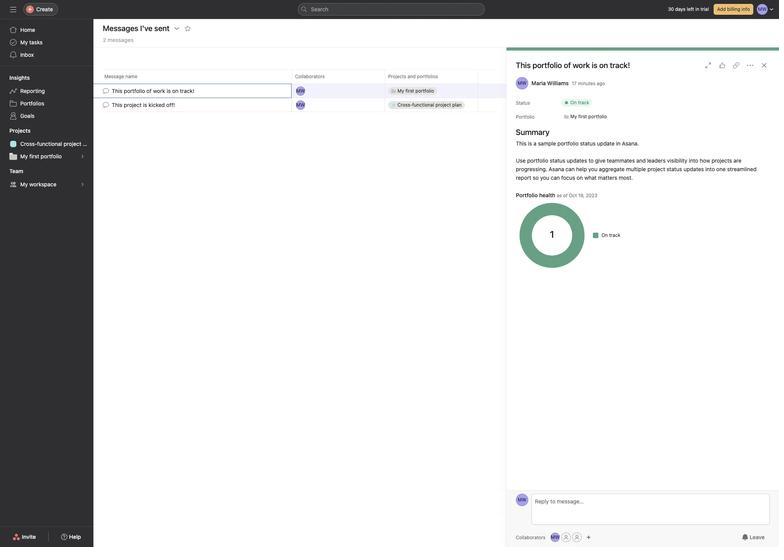 Task type: vqa. For each thing, say whether or not it's contained in the screenshot.
the This within the conversation name for This project is kicked off! cell
yes



Task type: describe. For each thing, give the bounding box(es) containing it.
projects
[[712, 157, 732, 164]]

asana.
[[622, 140, 639, 147]]

17
[[572, 80, 577, 86]]

name
[[125, 74, 137, 79]]

messages
[[108, 37, 134, 43]]

portfolio health
[[516, 192, 556, 199]]

tree grid containing this portfolio of work is on track!
[[93, 83, 507, 113]]

0 vertical spatial on
[[600, 61, 608, 70]]

full screen image
[[705, 62, 712, 69]]

leaders
[[648, 157, 666, 164]]

teammates
[[607, 157, 635, 164]]

0 horizontal spatial into
[[689, 157, 699, 164]]

search
[[311, 6, 329, 12]]

search list box
[[298, 3, 485, 16]]

portfolio inside conversation name for this portfolio of work is on track! cell
[[124, 88, 145, 94]]

on inside conversation name for this portfolio of work is on track! cell
[[172, 88, 179, 94]]

portfolios link
[[5, 97, 89, 110]]

update
[[597, 140, 615, 147]]

1 vertical spatial can
[[551, 175, 560, 181]]

1 vertical spatial status
[[550, 157, 566, 164]]

leave
[[750, 534, 765, 541]]

and inside projects and portfolios column header
[[408, 74, 416, 79]]

0 vertical spatial mw
[[518, 80, 527, 86]]

of inside cell
[[147, 88, 152, 94]]

1 horizontal spatial updates
[[684, 166, 704, 173]]

1 horizontal spatial first
[[579, 114, 587, 120]]

off!
[[166, 102, 175, 108]]

focus
[[562, 175, 575, 181]]

tasks
[[29, 39, 43, 46]]

collaborators inside column header
[[295, 74, 325, 79]]

conversation name for this portfolio of work is on track! cell
[[93, 84, 292, 98]]

1 horizontal spatial status
[[580, 140, 596, 147]]

my up this is a sample portfolio status update in asana.
[[571, 114, 577, 120]]

projects and portfolios
[[388, 74, 438, 79]]

my workspace link
[[5, 178, 89, 191]]

portfolio
[[516, 114, 535, 120]]

0 vertical spatial you
[[589, 166, 598, 173]]

1 horizontal spatial this portfolio of work is on track!
[[516, 61, 630, 70]]

days
[[676, 6, 686, 12]]

2
[[103, 37, 106, 43]]

portfolio health as of oct 19, 2023
[[516, 192, 598, 199]]

status
[[516, 100, 530, 106]]

add or remove collaborators image
[[587, 536, 591, 540]]

portfolio inside projects element
[[41, 153, 62, 160]]

projects and portfolios column header
[[385, 69, 480, 84]]

copy link image
[[733, 62, 740, 69]]

1 vertical spatial on
[[602, 233, 608, 238]]

1 horizontal spatial collaborators
[[516, 535, 546, 541]]

this portfolio of work is on track! inside cell
[[112, 88, 194, 94]]

so
[[533, 175, 539, 181]]

info
[[742, 6, 750, 12]]

30
[[668, 6, 674, 12]]

team button
[[0, 168, 23, 175]]

search button
[[298, 3, 485, 16]]

1 vertical spatial on track
[[602, 233, 621, 238]]

2023
[[586, 193, 598, 199]]

1 vertical spatial track
[[609, 233, 621, 238]]

reporting link
[[5, 85, 89, 97]]

matters
[[598, 175, 618, 181]]

are
[[734, 157, 742, 164]]

this is a sample portfolio status update in asana.
[[516, 140, 639, 147]]

portfolio up update
[[589, 114, 607, 120]]

this portfolio of work is on track! row
[[93, 83, 507, 99]]

to
[[589, 157, 594, 164]]

0 horizontal spatial project
[[64, 141, 81, 147]]

how
[[700, 157, 711, 164]]

my workspace
[[20, 181, 56, 188]]

project inside cell
[[124, 102, 142, 108]]

1 vertical spatial into
[[706, 166, 715, 173]]

plan
[[83, 141, 93, 147]]

left
[[687, 6, 694, 12]]

1 horizontal spatial my first portfolio link
[[561, 113, 610, 121]]

messages
[[103, 24, 138, 33]]

my tasks link
[[5, 36, 89, 49]]

billing
[[728, 6, 741, 12]]

work inside cell
[[153, 88, 165, 94]]

functional
[[37, 141, 62, 147]]

insights button
[[0, 74, 30, 82]]

portfolios
[[20, 100, 44, 107]]

hide sidebar image
[[10, 6, 16, 12]]

portfolio right the sample
[[558, 140, 579, 147]]

add
[[718, 6, 726, 12]]

williams
[[547, 80, 569, 86]]

inbox link
[[5, 49, 89, 61]]

streamlined
[[728, 166, 757, 173]]

insights
[[9, 74, 30, 81]]

projects element
[[0, 124, 93, 164]]

collaborators column header
[[292, 69, 387, 84]]

projects button
[[0, 127, 31, 135]]

create button
[[23, 3, 58, 16]]

as
[[557, 193, 562, 199]]

0 vertical spatial of
[[564, 61, 571, 70]]

reporting
[[20, 88, 45, 94]]

see details, my first portfolio image
[[80, 154, 85, 159]]

asana
[[549, 166, 564, 173]]

more actions image
[[748, 62, 754, 69]]

sample
[[538, 140, 556, 147]]

0 vertical spatial updates
[[567, 157, 587, 164]]

2 messages
[[103, 37, 134, 43]]

inbox
[[20, 51, 34, 58]]

maria
[[532, 80, 546, 86]]

kicked
[[149, 102, 165, 108]]

messages i've sent
[[103, 24, 170, 33]]

invite
[[22, 534, 36, 541]]

cross-functional project plan link
[[5, 138, 93, 150]]

home link
[[5, 24, 89, 36]]

i've sent
[[140, 24, 170, 33]]

create
[[36, 6, 53, 12]]

aggregate
[[599, 166, 625, 173]]

ago
[[597, 80, 605, 86]]

see details, my workspace image
[[80, 182, 85, 187]]

close this status update image
[[762, 62, 768, 69]]



Task type: locate. For each thing, give the bounding box(es) containing it.
0 likes. click to like this task image
[[719, 62, 726, 69]]

this
[[516, 61, 531, 70], [112, 88, 122, 94], [112, 102, 122, 108], [516, 140, 527, 147]]

work up kicked
[[153, 88, 165, 94]]

0 horizontal spatial collaborators
[[295, 74, 325, 79]]

1 vertical spatial track!
[[180, 88, 194, 94]]

can up focus at the right of page
[[566, 166, 575, 173]]

1 horizontal spatial on
[[602, 233, 608, 238]]

invite button
[[7, 531, 41, 545]]

my down cross-
[[20, 153, 28, 160]]

summary
[[516, 128, 550, 137]]

on track
[[571, 100, 590, 106], [602, 233, 621, 238]]

status up asana
[[550, 157, 566, 164]]

my inside the teams element
[[20, 181, 28, 188]]

0 vertical spatial collaborators
[[295, 74, 325, 79]]

this project is kicked off!
[[112, 102, 175, 108]]

my tasks
[[20, 39, 43, 46]]

0 vertical spatial can
[[566, 166, 575, 173]]

and
[[408, 74, 416, 79], [637, 157, 646, 164]]

team
[[9, 168, 23, 175]]

2 vertical spatial project
[[648, 166, 666, 173]]

0 vertical spatial into
[[689, 157, 699, 164]]

my left tasks on the top of the page
[[20, 39, 28, 46]]

1 vertical spatial my first portfolio
[[20, 153, 62, 160]]

status down the visibility
[[667, 166, 682, 173]]

updates up help
[[567, 157, 587, 164]]

trial
[[701, 6, 709, 12]]

on up ago
[[600, 61, 608, 70]]

home
[[20, 26, 35, 33]]

1 horizontal spatial in
[[696, 6, 700, 12]]

0 horizontal spatial this portfolio of work is on track!
[[112, 88, 194, 94]]

projects inside dropdown button
[[9, 127, 31, 134]]

on up off!
[[172, 88, 179, 94]]

0 vertical spatial work
[[573, 61, 590, 70]]

1 vertical spatial mw
[[518, 497, 527, 503]]

0 vertical spatial on track
[[571, 100, 590, 106]]

portfolio inside the use portfolio status updates to give teammates and leaders visibility into how projects are progressing. asana can help you aggregate multiple project status updates into one streamlined report so you can focus on what matters most.
[[527, 157, 549, 164]]

2 vertical spatial on
[[577, 175, 583, 181]]

1 vertical spatial and
[[637, 157, 646, 164]]

2 messages button
[[103, 37, 134, 47]]

0 horizontal spatial status
[[550, 157, 566, 164]]

project left kicked
[[124, 102, 142, 108]]

and up multiple
[[637, 157, 646, 164]]

track! inside cell
[[180, 88, 194, 94]]

projects for projects
[[9, 127, 31, 134]]

give
[[595, 157, 606, 164]]

cell inside 'this project is kicked off!' row
[[385, 98, 478, 112]]

0 horizontal spatial can
[[551, 175, 560, 181]]

my inside global element
[[20, 39, 28, 46]]

0 vertical spatial first
[[579, 114, 587, 120]]

2 horizontal spatial status
[[667, 166, 682, 173]]

you
[[589, 166, 598, 173], [540, 175, 550, 181]]

0 vertical spatial my first portfolio
[[571, 114, 607, 120]]

this portfolio of work is on track! up kicked
[[112, 88, 194, 94]]

projects inside column header
[[388, 74, 406, 79]]

cell down the portfolios
[[385, 84, 478, 98]]

can down asana
[[551, 175, 560, 181]]

1 vertical spatial work
[[153, 88, 165, 94]]

project down leaders
[[648, 166, 666, 173]]

1 horizontal spatial track
[[609, 233, 621, 238]]

message
[[104, 74, 124, 79]]

0 horizontal spatial my first portfolio
[[20, 153, 62, 160]]

and inside the use portfolio status updates to give teammates and leaders visibility into how projects are progressing. asana can help you aggregate multiple project status updates into one streamlined report so you can focus on what matters most.
[[637, 157, 646, 164]]

1 vertical spatial of
[[147, 88, 152, 94]]

first up this is a sample portfolio status update in asana.
[[579, 114, 587, 120]]

project left plan on the top left of page
[[64, 141, 81, 147]]

0 horizontal spatial on
[[571, 100, 577, 106]]

in right left
[[696, 6, 700, 12]]

1 vertical spatial mw button
[[551, 533, 560, 543]]

can
[[566, 166, 575, 173], [551, 175, 560, 181]]

work
[[573, 61, 590, 70], [153, 88, 165, 94]]

most.
[[619, 175, 633, 181]]

first
[[579, 114, 587, 120], [29, 153, 39, 160]]

2 horizontal spatial on
[[600, 61, 608, 70]]

my first portfolio up this is a sample portfolio status update in asana.
[[571, 114, 607, 120]]

first down cross-
[[29, 153, 39, 160]]

1 horizontal spatial work
[[573, 61, 590, 70]]

1 horizontal spatial mw button
[[551, 533, 560, 543]]

message name column header
[[103, 69, 294, 84]]

add billing info
[[718, 6, 750, 12]]

portfolio up progressing.
[[527, 157, 549, 164]]

1 horizontal spatial project
[[124, 102, 142, 108]]

oct
[[569, 193, 577, 199]]

0 horizontal spatial work
[[153, 88, 165, 94]]

maria williams 17 minutes ago
[[532, 80, 605, 86]]

0 horizontal spatial you
[[540, 175, 550, 181]]

of up this project is kicked off!
[[147, 88, 152, 94]]

first inside projects element
[[29, 153, 39, 160]]

mw
[[518, 80, 527, 86], [518, 497, 527, 503], [551, 535, 560, 541]]

2 vertical spatial mw
[[551, 535, 560, 541]]

0 horizontal spatial first
[[29, 153, 39, 160]]

visibility
[[667, 157, 688, 164]]

of up maria williams 17 minutes ago
[[564, 61, 571, 70]]

1 vertical spatial this portfolio of work is on track!
[[112, 88, 194, 94]]

portfolio down 'name'
[[124, 88, 145, 94]]

1 horizontal spatial can
[[566, 166, 575, 173]]

1 cell from the top
[[385, 84, 478, 98]]

is left kicked
[[143, 102, 147, 108]]

0 vertical spatial projects
[[388, 74, 406, 79]]

mw for the top mw button
[[518, 497, 527, 503]]

2 vertical spatial of
[[563, 193, 568, 199]]

2 horizontal spatial project
[[648, 166, 666, 173]]

0 vertical spatial status
[[580, 140, 596, 147]]

1 vertical spatial projects
[[9, 127, 31, 134]]

updates down how
[[684, 166, 704, 173]]

of inside portfolio health as of oct 19, 2023
[[563, 193, 568, 199]]

0 horizontal spatial track
[[578, 100, 590, 106]]

1 vertical spatial project
[[64, 141, 81, 147]]

my down team
[[20, 181, 28, 188]]

global element
[[0, 19, 93, 66]]

0 vertical spatial this portfolio of work is on track!
[[516, 61, 630, 70]]

1 horizontal spatial my first portfolio
[[571, 114, 607, 120]]

0 horizontal spatial mw button
[[516, 494, 529, 507]]

add to starred image
[[184, 25, 191, 32]]

project inside the use portfolio status updates to give teammates and leaders visibility into how projects are progressing. asana can help you aggregate multiple project status updates into one streamlined report so you can focus on what matters most.
[[648, 166, 666, 173]]

portfolio down cross-functional project plan link
[[41, 153, 62, 160]]

of right as
[[563, 193, 568, 199]]

mw for mw button to the right
[[551, 535, 560, 541]]

and left the portfolios
[[408, 74, 416, 79]]

0 vertical spatial and
[[408, 74, 416, 79]]

updates
[[567, 157, 587, 164], [684, 166, 704, 173]]

row
[[93, 69, 507, 84], [103, 83, 497, 84]]

cell
[[385, 84, 478, 98], [385, 98, 478, 112]]

my first portfolio down cross-functional project plan link
[[20, 153, 62, 160]]

is left a
[[528, 140, 532, 147]]

row containing message name
[[93, 69, 507, 84]]

1 vertical spatial collaborators
[[516, 535, 546, 541]]

1 vertical spatial in
[[616, 140, 621, 147]]

conversation name for this project is kicked off! cell
[[93, 98, 292, 112]]

you down to
[[589, 166, 598, 173]]

my first portfolio
[[571, 114, 607, 120], [20, 153, 62, 160]]

projects
[[388, 74, 406, 79], [9, 127, 31, 134]]

0 horizontal spatial on
[[172, 88, 179, 94]]

is up ago
[[592, 61, 598, 70]]

my first portfolio inside projects element
[[20, 153, 62, 160]]

1 horizontal spatial and
[[637, 157, 646, 164]]

help
[[576, 166, 587, 173]]

progressing.
[[516, 166, 548, 173]]

report
[[516, 175, 532, 181]]

multiple
[[626, 166, 646, 173]]

into down how
[[706, 166, 715, 173]]

my inside projects element
[[20, 153, 28, 160]]

projects up cross-
[[9, 127, 31, 134]]

0 horizontal spatial in
[[616, 140, 621, 147]]

minutes
[[578, 80, 596, 86]]

1 horizontal spatial on
[[577, 175, 583, 181]]

status up to
[[580, 140, 596, 147]]

cross-
[[20, 141, 37, 147]]

1 vertical spatial updates
[[684, 166, 704, 173]]

portfolio up the maria williams link
[[533, 61, 562, 70]]

2 cell from the top
[[385, 98, 478, 112]]

in
[[696, 6, 700, 12], [616, 140, 621, 147]]

projects for projects and portfolios
[[388, 74, 406, 79]]

cell down projects and portfolios column header
[[385, 98, 478, 112]]

a
[[534, 140, 537, 147]]

0 horizontal spatial updates
[[567, 157, 587, 164]]

0 horizontal spatial track!
[[180, 88, 194, 94]]

add billing info button
[[714, 4, 754, 15]]

1 vertical spatial you
[[540, 175, 550, 181]]

1 horizontal spatial projects
[[388, 74, 406, 79]]

cell for this portfolio of work is on track! row
[[385, 84, 478, 98]]

30 days left in trial
[[668, 6, 709, 12]]

project
[[124, 102, 142, 108], [64, 141, 81, 147], [648, 166, 666, 173]]

track!
[[610, 61, 630, 70], [180, 88, 194, 94]]

1 horizontal spatial on track
[[602, 233, 621, 238]]

into left how
[[689, 157, 699, 164]]

one
[[717, 166, 726, 173]]

maria williams link
[[532, 80, 569, 86]]

cell inside this portfolio of work is on track! row
[[385, 84, 478, 98]]

use
[[516, 157, 526, 164]]

what
[[585, 175, 597, 181]]

leave button
[[737, 531, 770, 545]]

1 vertical spatial on
[[172, 88, 179, 94]]

on down help
[[577, 175, 583, 181]]

0 horizontal spatial on track
[[571, 100, 590, 106]]

workspace
[[29, 181, 56, 188]]

is up off!
[[167, 88, 171, 94]]

1 vertical spatial first
[[29, 153, 39, 160]]

my first portfolio link
[[561, 113, 610, 121], [5, 150, 89, 163]]

1 horizontal spatial track!
[[610, 61, 630, 70]]

message name
[[104, 74, 137, 79]]

19,
[[579, 193, 585, 199]]

0 vertical spatial track!
[[610, 61, 630, 70]]

0 vertical spatial in
[[696, 6, 700, 12]]

help button
[[56, 531, 86, 545]]

0 horizontal spatial and
[[408, 74, 416, 79]]

0 vertical spatial on
[[571, 100, 577, 106]]

cross-functional project plan
[[20, 141, 93, 147]]

into
[[689, 157, 699, 164], [706, 166, 715, 173]]

2 vertical spatial status
[[667, 166, 682, 173]]

track
[[578, 100, 590, 106], [609, 233, 621, 238]]

teams element
[[0, 164, 93, 192]]

cell for 'this project is kicked off!' row in the top of the page
[[385, 98, 478, 112]]

tree grid
[[93, 83, 507, 113]]

my first portfolio link down functional
[[5, 150, 89, 163]]

this portfolio of work is on track!
[[516, 61, 630, 70], [112, 88, 194, 94]]

collaborators
[[295, 74, 325, 79], [516, 535, 546, 541]]

0 horizontal spatial projects
[[9, 127, 31, 134]]

mw button
[[516, 494, 529, 507], [551, 533, 560, 543]]

on
[[600, 61, 608, 70], [172, 88, 179, 94], [577, 175, 583, 181]]

my
[[20, 39, 28, 46], [571, 114, 577, 120], [20, 153, 28, 160], [20, 181, 28, 188]]

goals link
[[5, 110, 89, 122]]

1 horizontal spatial you
[[589, 166, 598, 173]]

portfolio
[[533, 61, 562, 70], [124, 88, 145, 94], [589, 114, 607, 120], [558, 140, 579, 147], [41, 153, 62, 160], [527, 157, 549, 164]]

this portfolio of work is on track! link
[[516, 61, 630, 70]]

help
[[69, 534, 81, 541]]

is
[[592, 61, 598, 70], [167, 88, 171, 94], [143, 102, 147, 108], [528, 140, 532, 147]]

use portfolio status updates to give teammates and leaders visibility into how projects are progressing. asana can help you aggregate multiple project status updates into one streamlined report so you can focus on what matters most.
[[516, 157, 758, 181]]

goals
[[20, 113, 35, 119]]

0 horizontal spatial my first portfolio link
[[5, 150, 89, 163]]

0 vertical spatial project
[[124, 102, 142, 108]]

1 horizontal spatial into
[[706, 166, 715, 173]]

portfolios
[[417, 74, 438, 79]]

projects left the portfolios
[[388, 74, 406, 79]]

actions image
[[174, 25, 180, 32]]

on inside the use portfolio status updates to give teammates and leaders visibility into how projects are progressing. asana can help you aggregate multiple project status updates into one streamlined report so you can focus on what matters most.
[[577, 175, 583, 181]]

work up minutes
[[573, 61, 590, 70]]

this project is kicked off! row
[[93, 97, 507, 113]]

0 vertical spatial mw button
[[516, 494, 529, 507]]

1 vertical spatial my first portfolio link
[[5, 150, 89, 163]]

you right so
[[540, 175, 550, 181]]

this portfolio of work is on track! up '17'
[[516, 61, 630, 70]]

my first portfolio link up this is a sample portfolio status update in asana.
[[561, 113, 610, 121]]

in left asana.
[[616, 140, 621, 147]]

0 vertical spatial track
[[578, 100, 590, 106]]

insights element
[[0, 71, 93, 124]]

0 vertical spatial my first portfolio link
[[561, 113, 610, 121]]



